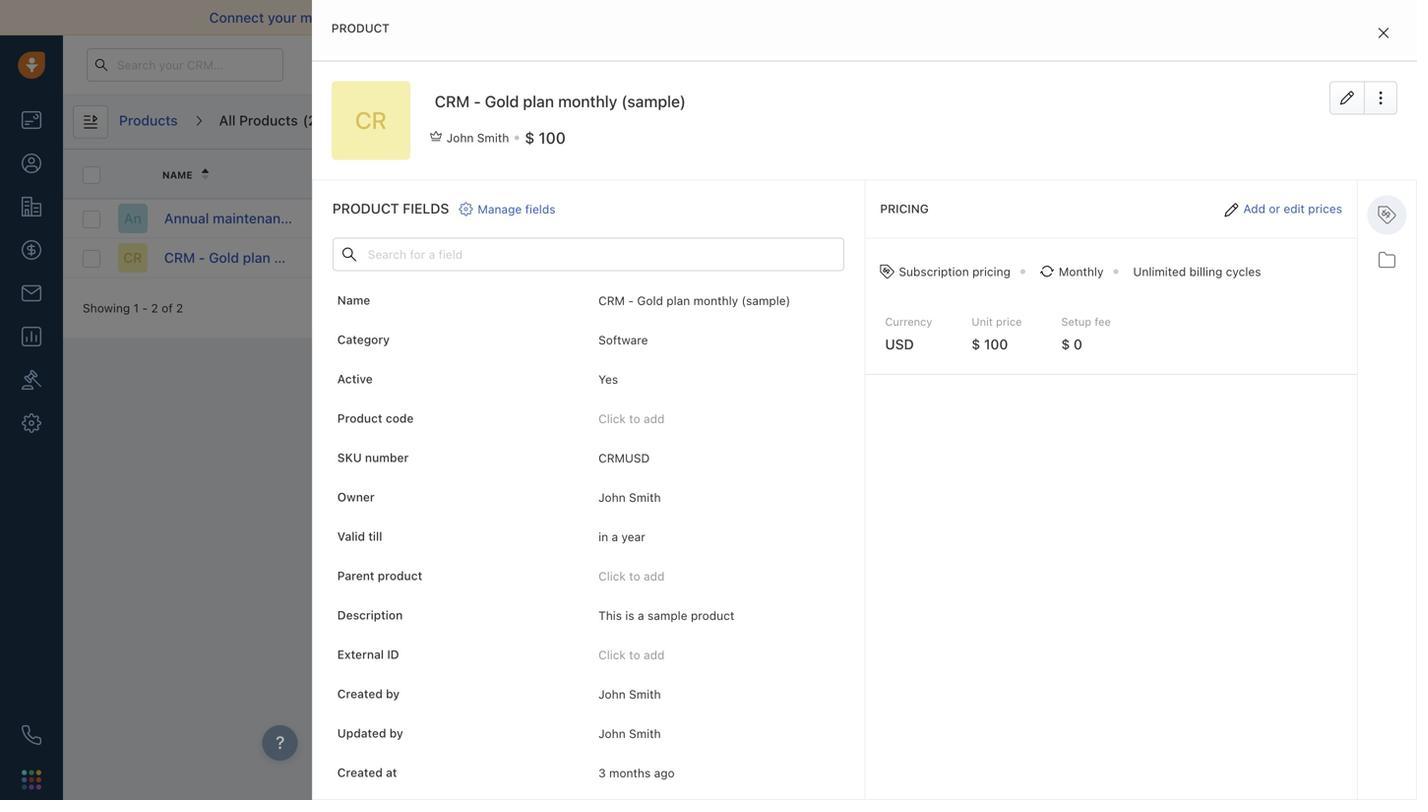 Task type: describe. For each thing, give the bounding box(es) containing it.
2 vertical spatial crm
[[599, 294, 625, 307]]

click to add for external id
[[599, 648, 665, 662]]

conversations.
[[721, 9, 816, 26]]

plans
[[1102, 58, 1133, 71]]

Search your CRM... text field
[[87, 48, 283, 82]]

your
[[268, 9, 297, 26]]

your trial ends in 21 days
[[890, 58, 1019, 71]]

1 vertical spatial product
[[691, 609, 735, 622]]

$ 100
[[525, 128, 566, 147]]

to for product code
[[629, 412, 640, 425]]

external
[[337, 648, 384, 662]]

this
[[599, 609, 622, 622]]

all
[[219, 112, 236, 128]]

2 vertical spatial by
[[390, 727, 403, 740]]

software
[[599, 333, 648, 347]]

is
[[625, 609, 634, 622]]

external id
[[337, 648, 399, 662]]

1 horizontal spatial category
[[741, 169, 797, 180]]

to right mailbox
[[354, 9, 367, 26]]

unlimited
[[1133, 265, 1186, 278]]

0 vertical spatial by
[[1188, 168, 1202, 180]]

usd
[[885, 336, 914, 352]]

explore plans
[[1056, 58, 1133, 71]]

1 vertical spatial plan
[[243, 250, 270, 266]]

1 link
[[1310, 43, 1343, 82]]

$ inside unit price $ 100
[[972, 336, 981, 352]]

fee
[[1095, 315, 1111, 328]]

number
[[365, 451, 409, 465]]

billing
[[1190, 265, 1223, 278]]

to for external id
[[629, 648, 640, 662]]

category inside "cr" dialog
[[337, 333, 390, 347]]

pricing
[[880, 202, 929, 216]]

0 vertical spatial months
[[950, 251, 992, 265]]

year
[[621, 530, 645, 544]]

created at inside "cr" dialog
[[337, 766, 397, 780]]

cr
[[355, 106, 387, 134]]

1 vertical spatial crm
[[164, 250, 195, 266]]

code
[[386, 412, 414, 425]]

explore plans link
[[1046, 53, 1144, 76]]

unit price $ 100
[[972, 315, 1022, 352]]

john for created by
[[599, 687, 626, 701]]

subscription pricing
[[899, 265, 1011, 278]]

product for product code
[[337, 412, 382, 425]]

sample
[[648, 609, 688, 622]]

to for parent product
[[629, 569, 640, 583]]

enable
[[541, 9, 584, 26]]

john smith for created by
[[599, 687, 661, 701]]

properties image
[[22, 370, 41, 390]]

add or edit prices
[[1244, 202, 1342, 216]]

manage fields link
[[459, 200, 556, 218]]

annual maintenance contract (sample)
[[164, 210, 416, 226]]

2,000
[[556, 209, 599, 228]]

click for code
[[599, 412, 626, 425]]

$ inside setup fee $ 0
[[1061, 336, 1070, 352]]

cycles
[[1226, 265, 1261, 278]]

yes inside "cr" dialog
[[599, 372, 618, 386]]

maintenance
[[213, 210, 296, 226]]

id
[[387, 648, 399, 662]]

annual maintenance contract (sample) link
[[164, 209, 416, 228]]

crmusd
[[599, 451, 650, 465]]

0 vertical spatial created by
[[1138, 168, 1202, 180]]

cr dialog
[[312, 0, 1417, 800]]

add for product code
[[644, 412, 665, 425]]

showing 1 - 2 of 2
[[83, 301, 183, 315]]

subscription
[[899, 265, 969, 278]]

and
[[513, 9, 537, 26]]

setup fee $ 0
[[1061, 315, 1111, 352]]

2 vertical spatial plan
[[667, 294, 690, 307]]

3 months ago inside "cr" dialog
[[599, 766, 675, 780]]

way
[[603, 9, 628, 26]]

2 vertical spatial gold
[[637, 294, 663, 307]]

annual
[[164, 210, 209, 226]]

1 vertical spatial yes
[[344, 251, 363, 265]]

1 vertical spatial by
[[386, 687, 400, 701]]

0 horizontal spatial a
[[612, 530, 618, 544]]

active inside "cr" dialog
[[337, 372, 373, 386]]

1 horizontal spatial 2
[[176, 301, 183, 315]]

parent product
[[337, 569, 422, 583]]

base currency amount
[[542, 169, 678, 180]]

price
[[996, 315, 1022, 328]]

click to add for product code
[[599, 412, 665, 425]]

in inside "cr" dialog
[[599, 530, 608, 544]]

crm - gold plan monthly (sample) link
[[164, 248, 388, 268]]

parent
[[337, 569, 374, 583]]

- down deliverability
[[474, 92, 481, 111]]

owner
[[337, 490, 375, 504]]

days
[[995, 58, 1019, 71]]

smith for owner
[[629, 490, 661, 504]]

1 vertical spatial crm - gold plan monthly (sample)
[[164, 250, 388, 266]]

this is a sample product
[[599, 609, 735, 622]]

100 inside unit price $ 100
[[984, 336, 1008, 352]]

john smith for owner
[[599, 490, 661, 504]]

1 horizontal spatial ago
[[995, 251, 1016, 265]]

sku number
[[337, 451, 409, 465]]

add
[[1244, 202, 1266, 216]]

updated by
[[337, 727, 403, 740]]

or
[[1269, 202, 1280, 216]]

contract
[[300, 210, 355, 226]]

your
[[890, 58, 914, 71]]

manage
[[478, 202, 522, 216]]

click for product
[[599, 569, 626, 583]]

sku
[[337, 451, 362, 465]]

0 horizontal spatial name
[[162, 169, 193, 180]]

created up the 'unlimited'
[[1138, 168, 1185, 180]]

john smith for updated by
[[599, 727, 661, 740]]

john for updated by
[[599, 727, 626, 740]]

unit
[[972, 315, 993, 328]]

deliverability
[[427, 9, 510, 26]]

2-
[[588, 9, 603, 26]]

base
[[542, 169, 570, 180]]

amount
[[632, 169, 678, 180]]

0 vertical spatial at
[[989, 169, 1003, 180]]

- down annual
[[199, 250, 205, 266]]

edit
[[1284, 202, 1305, 216]]

add or edit prices link
[[1244, 202, 1342, 216]]

name inside "cr" dialog
[[337, 294, 370, 307]]

manage fields
[[478, 202, 556, 216]]

0 vertical spatial active
[[344, 169, 381, 180]]

Search for a field text field
[[332, 237, 844, 271]]

click for id
[[599, 648, 626, 662]]

connect your mailbox link
[[209, 9, 354, 26]]

improve
[[371, 9, 423, 26]]

phone image
[[22, 725, 41, 745]]

mailbox
[[300, 9, 351, 26]]

in a year
[[599, 530, 645, 544]]

setup
[[1061, 315, 1092, 328]]



Task type: vqa. For each thing, say whether or not it's contained in the screenshot.


Task type: locate. For each thing, give the bounding box(es) containing it.
created at up 'subscription pricing'
[[939, 169, 1003, 180]]

$
[[525, 128, 535, 147], [542, 209, 552, 228], [972, 336, 981, 352], [1061, 336, 1070, 352]]

0 vertical spatial click to add
[[599, 412, 665, 425]]

at inside "cr" dialog
[[386, 766, 397, 780]]

crm - gold plan monthly (sample) down annual maintenance contract (sample) link
[[164, 250, 388, 266]]

1 vertical spatial months
[[609, 766, 651, 780]]

1 horizontal spatial gold
[[485, 92, 519, 111]]

of
[[666, 9, 679, 26], [162, 301, 173, 315]]

$ up fields
[[525, 128, 535, 147]]

1 horizontal spatial at
[[989, 169, 1003, 180]]

1 vertical spatial product
[[332, 200, 399, 217]]

currency
[[885, 315, 932, 328]]

0 horizontal spatial created at
[[337, 766, 397, 780]]

1 vertical spatial 3
[[599, 766, 606, 780]]

1 vertical spatial 100
[[984, 336, 1008, 352]]

john for owner
[[599, 490, 626, 504]]

0 vertical spatial monthly
[[558, 92, 617, 111]]

(
[[303, 112, 308, 128]]

1 products from the left
[[119, 112, 178, 128]]

$ left 2,000 on the left of page
[[542, 209, 552, 228]]

click down this
[[599, 648, 626, 662]]

smith for created by
[[629, 687, 661, 701]]

0 vertical spatial product
[[331, 21, 390, 35]]

product for product fields
[[332, 200, 399, 217]]

1 vertical spatial category
[[337, 333, 390, 347]]

0 horizontal spatial 1
[[133, 301, 139, 315]]

product right the your
[[331, 21, 390, 35]]

1 horizontal spatial a
[[638, 609, 644, 622]]

smith for updated by
[[629, 727, 661, 740]]

1 horizontal spatial monthly
[[558, 92, 617, 111]]

0 horizontal spatial product
[[378, 569, 422, 583]]

0 vertical spatial name
[[162, 169, 193, 180]]

1 vertical spatial created at
[[337, 766, 397, 780]]

add
[[644, 412, 665, 425], [644, 569, 665, 583], [644, 648, 665, 662]]

yes left fields
[[344, 212, 363, 225]]

created by up the 'unlimited'
[[1138, 168, 1202, 180]]

2 horizontal spatial plan
[[667, 294, 690, 307]]

showing
[[83, 301, 130, 315]]

3 click to add from the top
[[599, 648, 665, 662]]

1 vertical spatial click to add
[[599, 569, 665, 583]]

ago
[[995, 251, 1016, 265], [654, 766, 675, 780]]

a left "year"
[[612, 530, 618, 544]]

active
[[344, 169, 381, 180], [337, 372, 373, 386]]

active up the product code on the bottom left of the page
[[337, 372, 373, 386]]

add up crmusd
[[644, 412, 665, 425]]

product fields
[[332, 200, 449, 217]]

click up this
[[599, 569, 626, 583]]

to up crmusd
[[629, 412, 640, 425]]

2 vertical spatial crm - gold plan monthly (sample)
[[599, 294, 791, 307]]

product right sample
[[691, 609, 735, 622]]

1 vertical spatial of
[[162, 301, 173, 315]]

gold down connect your mailbox to improve deliverability and enable 2-way sync of email conversations.
[[485, 92, 519, 111]]

- right showing
[[142, 301, 148, 315]]

1 horizontal spatial crm
[[435, 92, 470, 111]]

100 up base on the top
[[539, 128, 566, 147]]

currency
[[572, 169, 629, 180]]

all products ( 2
[[219, 112, 316, 128]]

add up the this is a sample product
[[644, 569, 665, 583]]

1 right the what's new icon
[[1331, 46, 1336, 60]]

a
[[612, 530, 618, 544], [638, 609, 644, 622]]

crm - gold plan monthly (sample) up '$ 100'
[[435, 92, 686, 111]]

trial
[[917, 58, 937, 71]]

product left 'code'
[[337, 412, 382, 425]]

2 vertical spatial yes
[[599, 372, 618, 386]]

yes down contract
[[344, 251, 363, 265]]

a right is
[[638, 609, 644, 622]]

sync
[[632, 9, 662, 26]]

created down external
[[337, 687, 383, 701]]

owner image
[[430, 130, 442, 142]]

email
[[683, 9, 717, 26]]

description
[[337, 608, 403, 622]]

months
[[950, 251, 992, 265], [609, 766, 651, 780]]

1 click to add from the top
[[599, 412, 665, 425]]

created at down "updated by"
[[337, 766, 397, 780]]

0 vertical spatial of
[[666, 9, 679, 26]]

name up annual
[[162, 169, 193, 180]]

created down updated
[[337, 766, 383, 780]]

100
[[539, 128, 566, 147], [984, 336, 1008, 352]]

products
[[119, 112, 178, 128], [239, 112, 298, 128]]

0 vertical spatial 3 months ago
[[939, 251, 1016, 265]]

click to add down is
[[599, 648, 665, 662]]

1 horizontal spatial 100
[[984, 336, 1008, 352]]

created up 'subscription pricing'
[[939, 169, 987, 180]]

product for product
[[331, 21, 390, 35]]

3 inside "cr" dialog
[[599, 766, 606, 780]]

in left "year"
[[599, 530, 608, 544]]

1 horizontal spatial 3 months ago
[[939, 251, 1016, 265]]

valid
[[337, 530, 365, 544]]

0 vertical spatial crm - gold plan monthly (sample)
[[435, 92, 686, 111]]

1 vertical spatial monthly
[[274, 250, 327, 266]]

0 horizontal spatial products
[[119, 112, 178, 128]]

0 vertical spatial product
[[378, 569, 422, 583]]

click up crmusd
[[599, 412, 626, 425]]

crm - gold plan monthly (sample)
[[435, 92, 686, 111], [164, 250, 388, 266], [599, 294, 791, 307]]

click
[[599, 412, 626, 425], [599, 569, 626, 583], [599, 648, 626, 662]]

1 click from the top
[[599, 412, 626, 425]]

click to add
[[599, 412, 665, 425], [599, 569, 665, 583], [599, 648, 665, 662]]

filters
[[1362, 115, 1397, 129]]

name
[[162, 169, 193, 180], [337, 294, 370, 307]]

- up software
[[628, 294, 634, 307]]

monthly
[[558, 92, 617, 111], [274, 250, 327, 266], [694, 294, 738, 307]]

what's new image
[[1277, 57, 1290, 71]]

2 click from the top
[[599, 569, 626, 583]]

crm
[[435, 92, 470, 111], [164, 250, 195, 266], [599, 294, 625, 307]]

0 vertical spatial a
[[612, 530, 618, 544]]

product left fields
[[332, 200, 399, 217]]

name down contract
[[337, 294, 370, 307]]

1 horizontal spatial products
[[239, 112, 298, 128]]

in left 21
[[968, 58, 977, 71]]

0 horizontal spatial 3
[[599, 766, 606, 780]]

1 right showing
[[133, 301, 139, 315]]

till
[[368, 530, 382, 544]]

2 for -
[[151, 301, 158, 315]]

0 vertical spatial ago
[[995, 251, 1016, 265]]

2 vertical spatial click to add
[[599, 648, 665, 662]]

created by inside "cr" dialog
[[337, 687, 400, 701]]

0 horizontal spatial months
[[609, 766, 651, 780]]

$ left the 0 on the right top of page
[[1061, 336, 1070, 352]]

of right showing
[[162, 301, 173, 315]]

add for parent product
[[644, 569, 665, 583]]

2 horizontal spatial gold
[[637, 294, 663, 307]]

crm up software
[[599, 294, 625, 307]]

pricing
[[972, 265, 1011, 278]]

at down "updated by"
[[386, 766, 397, 780]]

0 horizontal spatial crm
[[164, 250, 195, 266]]

1 vertical spatial gold
[[209, 250, 239, 266]]

0 vertical spatial crm
[[435, 92, 470, 111]]

0 vertical spatial gold
[[485, 92, 519, 111]]

crm down annual
[[164, 250, 195, 266]]

2 click to add from the top
[[599, 569, 665, 583]]

john
[[447, 131, 474, 145], [1138, 251, 1165, 265], [599, 490, 626, 504], [599, 687, 626, 701], [599, 727, 626, 740]]

1 vertical spatial a
[[638, 609, 644, 622]]

1 horizontal spatial name
[[337, 294, 370, 307]]

0
[[1074, 336, 1083, 352]]

0 vertical spatial yes
[[344, 212, 363, 225]]

product code
[[337, 412, 414, 425]]

fields
[[403, 200, 449, 217]]

1 vertical spatial in
[[599, 530, 608, 544]]

0 horizontal spatial of
[[162, 301, 173, 315]]

john smith
[[447, 131, 509, 145], [1138, 251, 1200, 265], [599, 490, 661, 504], [599, 687, 661, 701], [599, 727, 661, 740]]

-
[[474, 92, 481, 111], [199, 250, 205, 266], [628, 294, 634, 307], [142, 301, 148, 315]]

send email image
[[1233, 59, 1247, 72]]

ago inside "cr" dialog
[[654, 766, 675, 780]]

unlimited billing cycles
[[1133, 265, 1261, 278]]

2 products from the left
[[239, 112, 298, 128]]

0 horizontal spatial in
[[599, 530, 608, 544]]

click to add for parent product
[[599, 569, 665, 583]]

2 horizontal spatial monthly
[[694, 294, 738, 307]]

crm - gold plan monthly (sample) up software
[[599, 294, 791, 307]]

2 horizontal spatial 2
[[308, 112, 316, 128]]

2 vertical spatial click
[[599, 648, 626, 662]]

3 click from the top
[[599, 648, 626, 662]]

0 horizontal spatial gold
[[209, 250, 239, 266]]

$ down unit
[[972, 336, 981, 352]]

explore
[[1056, 58, 1099, 71]]

connect your mailbox to improve deliverability and enable 2-way sync of email conversations.
[[209, 9, 816, 26]]

product right parent
[[378, 569, 422, 583]]

created
[[1138, 168, 1185, 180], [939, 169, 987, 180], [337, 687, 383, 701], [337, 766, 383, 780]]

by up unlimited billing cycles
[[1188, 168, 1202, 180]]

at up pricing
[[989, 169, 1003, 180]]

updated
[[337, 727, 386, 740]]

valid till
[[337, 530, 382, 544]]

2 vertical spatial add
[[644, 648, 665, 662]]

ends
[[940, 58, 965, 71]]

0 vertical spatial created at
[[939, 169, 1003, 180]]

1 vertical spatial 1
[[133, 301, 139, 315]]

1 vertical spatial created by
[[337, 687, 400, 701]]

product
[[378, 569, 422, 583], [691, 609, 735, 622]]

currency usd
[[885, 315, 932, 352]]

1
[[1331, 46, 1336, 60], [133, 301, 139, 315]]

$ 2,000
[[542, 209, 599, 228]]

0 horizontal spatial ago
[[654, 766, 675, 780]]

0 vertical spatial category
[[741, 169, 797, 180]]

active up product fields
[[344, 169, 381, 180]]

0 vertical spatial add
[[644, 412, 665, 425]]

filters button
[[1333, 105, 1407, 139]]

1 horizontal spatial product
[[691, 609, 735, 622]]

0 vertical spatial plan
[[523, 92, 554, 111]]

0 vertical spatial 100
[[539, 128, 566, 147]]

by down id
[[386, 687, 400, 701]]

by right updated
[[390, 727, 403, 740]]

21
[[980, 58, 992, 71]]

1 horizontal spatial created at
[[939, 169, 1003, 180]]

0 vertical spatial click
[[599, 412, 626, 425]]

gold down the maintenance
[[209, 250, 239, 266]]

1 horizontal spatial 1
[[1331, 46, 1336, 60]]

1 inside '1' link
[[1331, 46, 1336, 60]]

months inside "cr" dialog
[[609, 766, 651, 780]]

to down is
[[629, 648, 640, 662]]

freshworks switcher image
[[22, 770, 41, 790]]

1 horizontal spatial of
[[666, 9, 679, 26]]

0 horizontal spatial 3 months ago
[[599, 766, 675, 780]]

1 horizontal spatial in
[[968, 58, 977, 71]]

crm up owner image
[[435, 92, 470, 111]]

2 add from the top
[[644, 569, 665, 583]]

1 add from the top
[[644, 412, 665, 425]]

1 horizontal spatial months
[[950, 251, 992, 265]]

products link
[[118, 105, 179, 139]]

1 vertical spatial ago
[[654, 766, 675, 780]]

2 vertical spatial monthly
[[694, 294, 738, 307]]

connect
[[209, 9, 264, 26]]

monthly
[[1059, 265, 1104, 278]]

phone element
[[12, 716, 51, 755]]

100 down the price
[[984, 336, 1008, 352]]

to down "year"
[[629, 569, 640, 583]]

0 horizontal spatial created by
[[337, 687, 400, 701]]

created at
[[939, 169, 1003, 180], [337, 766, 397, 780]]

click to add up crmusd
[[599, 412, 665, 425]]

fields
[[525, 202, 556, 216]]

1 horizontal spatial 3
[[939, 251, 947, 265]]

of right sync
[[666, 9, 679, 26]]

(sample)
[[621, 92, 686, 111], [358, 210, 416, 226], [330, 250, 388, 266], [742, 294, 791, 307]]

1 vertical spatial 3 months ago
[[599, 766, 675, 780]]

1 horizontal spatial plan
[[523, 92, 554, 111]]

1 vertical spatial name
[[337, 294, 370, 307]]

1 vertical spatial at
[[386, 766, 397, 780]]

add for external id
[[644, 648, 665, 662]]

products left the (
[[239, 112, 298, 128]]

gold up software
[[637, 294, 663, 307]]

2 vertical spatial product
[[337, 412, 382, 425]]

at
[[989, 169, 1003, 180], [386, 766, 397, 780]]

0 horizontal spatial monthly
[[274, 250, 327, 266]]

yes down software
[[599, 372, 618, 386]]

2 for (
[[308, 112, 316, 128]]

products down search your crm... text box
[[119, 112, 178, 128]]

0 horizontal spatial plan
[[243, 250, 270, 266]]

0 horizontal spatial 100
[[539, 128, 566, 147]]

created by down the external id
[[337, 687, 400, 701]]

2 horizontal spatial crm
[[599, 294, 625, 307]]

3 add from the top
[[644, 648, 665, 662]]

add down the this is a sample product
[[644, 648, 665, 662]]

click to add up is
[[599, 569, 665, 583]]

gold
[[485, 92, 519, 111], [209, 250, 239, 266], [637, 294, 663, 307]]

prices
[[1308, 202, 1342, 216]]

1 horizontal spatial created by
[[1138, 168, 1202, 180]]

to
[[354, 9, 367, 26], [629, 412, 640, 425], [629, 569, 640, 583], [629, 648, 640, 662]]



